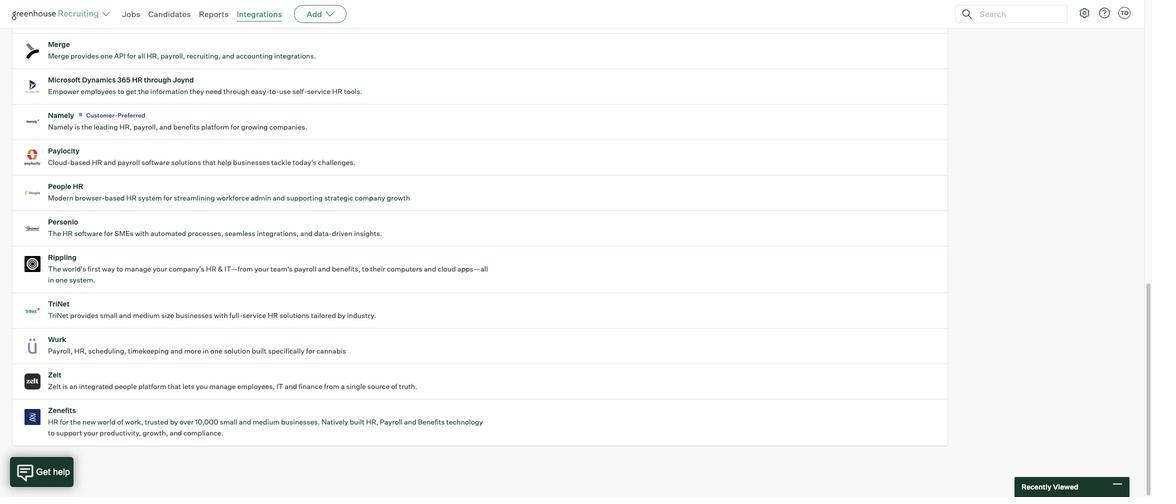 Task type: locate. For each thing, give the bounding box(es) containing it.
provides down system. at left
[[70, 311, 98, 320]]

with left full-
[[214, 311, 228, 320]]

payroll right team's
[[294, 265, 317, 273]]

tailored
[[311, 311, 336, 320]]

by right tailored
[[338, 311, 346, 320]]

software up the system
[[141, 158, 170, 167]]

productivity,
[[100, 429, 141, 437]]

2 vertical spatial is
[[62, 382, 68, 391]]

zelt up zenefits
[[48, 382, 61, 391]]

a
[[341, 382, 345, 391]]

1 horizontal spatial technology
[[446, 418, 483, 426]]

0 horizontal spatial the
[[70, 418, 81, 426]]

employees
[[81, 87, 116, 96]]

api
[[114, 52, 126, 60]]

1 vertical spatial namely
[[48, 123, 73, 131]]

an inside zelt zelt is an integrated people platform that lets you manage employees, it and finance from a single source of truth.
[[69, 382, 77, 391]]

1 horizontal spatial payroll,
[[161, 52, 185, 60]]

0 vertical spatial the
[[48, 229, 61, 238]]

company inside the 'justworks justworks is an hr technology company providing small businesses access to benefits, payroll, hr tools, and compliance support.'
[[150, 16, 180, 25]]

with inside trinet trinet provides small and medium size businesses with full-service hr solutions tailored by industry.
[[214, 311, 228, 320]]

by left over
[[170, 418, 178, 426]]

one left solution
[[210, 347, 222, 355]]

microsoft
[[48, 76, 81, 84]]

solutions down benefits
[[171, 158, 201, 167]]

0 horizontal spatial is
[[62, 382, 68, 391]]

payroll, up joynd
[[161, 52, 185, 60]]

joynd
[[173, 76, 194, 84]]

an left integrated
[[69, 382, 77, 391]]

1 vertical spatial company
[[355, 194, 385, 202]]

hr inside trinet trinet provides small and medium size businesses with full-service hr solutions tailored by industry.
[[268, 311, 278, 320]]

solutions inside trinet trinet provides small and medium size businesses with full-service hr solutions tailored by industry.
[[280, 311, 309, 320]]

1 horizontal spatial an
[[90, 16, 98, 25]]

businesses right "size" on the left
[[176, 311, 212, 320]]

and inside merge merge provides one api for all hr, payroll, recruiting, and accounting integrations.
[[222, 52, 235, 60]]

0 horizontal spatial solutions
[[171, 158, 201, 167]]

company
[[150, 16, 180, 25], [355, 194, 385, 202]]

0 vertical spatial that
[[203, 158, 216, 167]]

that inside zelt zelt is an integrated people platform that lets you manage employees, it and finance from a single source of truth.
[[168, 382, 181, 391]]

by
[[338, 311, 346, 320], [170, 418, 178, 426]]

1 vertical spatial based
[[105, 194, 125, 202]]

payroll inside rippling the world's first way to manage your company's hr & it—from your team's payroll and benefits, to their computers and cloud apps—all in one system.
[[294, 265, 317, 273]]

built right solution
[[252, 347, 267, 355]]

0 vertical spatial payroll,
[[334, 16, 359, 25]]

employees,
[[237, 382, 275, 391]]

small inside the 'justworks justworks is an hr technology company providing small businesses access to benefits, payroll, hr tools, and compliance support.'
[[215, 16, 232, 25]]

the right get at the left top of page
[[138, 87, 149, 96]]

1 horizontal spatial software
[[141, 158, 170, 167]]

for left all
[[127, 52, 136, 60]]

0 horizontal spatial payroll
[[117, 158, 140, 167]]

service right use
[[307, 87, 331, 96]]

provides inside merge merge provides one api for all hr, payroll, recruiting, and accounting integrations.
[[71, 52, 99, 60]]

based left the system
[[105, 194, 125, 202]]

namely up paylocity
[[48, 123, 73, 131]]

and right it
[[285, 382, 297, 391]]

0 horizontal spatial company
[[150, 16, 180, 25]]

full-
[[229, 311, 243, 320]]

namely down empower
[[48, 111, 74, 120]]

your down new
[[84, 429, 98, 437]]

candidates link
[[148, 9, 191, 19]]

by inside zenefits hr for the new world of work, trusted by over 10,000 small and medium businesses.  natively built hr, payroll and benefits technology to support your productivity, growth, and compliance.
[[170, 418, 178, 426]]

company inside people hr modern browser-based hr system for streamlining workforce admin and supporting strategic company growth
[[355, 194, 385, 202]]

namely
[[48, 111, 74, 120], [48, 123, 73, 131]]

integrations,
[[257, 229, 299, 238]]

1 vertical spatial is
[[75, 123, 80, 131]]

businesses right the help
[[233, 158, 270, 167]]

today's
[[293, 158, 317, 167]]

software down personio
[[74, 229, 103, 238]]

1 horizontal spatial service
[[307, 87, 331, 96]]

technology right benefits
[[446, 418, 483, 426]]

preferred
[[117, 112, 145, 119]]

the inside the 'personio the hr software for smes with automated processes, seamless integrations, and data-driven insights.'
[[48, 229, 61, 238]]

0 horizontal spatial of
[[117, 418, 123, 426]]

small inside trinet trinet provides small and medium size businesses with full-service hr solutions tailored by industry.
[[100, 311, 117, 320]]

trusted
[[145, 418, 168, 426]]

and inside people hr modern browser-based hr system for streamlining workforce admin and supporting strategic company growth
[[273, 194, 285, 202]]

0 vertical spatial in
[[48, 276, 54, 284]]

through up information
[[144, 76, 171, 84]]

0 vertical spatial zelt
[[48, 371, 61, 379]]

and down leading
[[104, 158, 116, 167]]

rippling
[[48, 253, 77, 262]]

benefits, left their
[[332, 265, 361, 273]]

provides for merge
[[71, 52, 99, 60]]

recruiting,
[[187, 52, 221, 60]]

1 horizontal spatial manage
[[209, 382, 236, 391]]

td
[[1121, 10, 1129, 17]]

trinet trinet provides small and medium size businesses with full-service hr solutions tailored by industry.
[[48, 300, 376, 320]]

1 vertical spatial small
[[100, 311, 117, 320]]

one left api
[[100, 52, 113, 60]]

insights.
[[354, 229, 382, 238]]

0 vertical spatial platform
[[201, 123, 229, 131]]

and inside the 'personio the hr software for smes with automated processes, seamless integrations, and data-driven insights.'
[[300, 229, 313, 238]]

1 vertical spatial in
[[203, 347, 209, 355]]

1 horizontal spatial medium
[[253, 418, 280, 426]]

is up paylocity
[[75, 123, 80, 131]]

and right tools,
[[392, 16, 404, 25]]

in down rippling
[[48, 276, 54, 284]]

merge merge provides one api for all hr, payroll, recruiting, and accounting integrations.
[[48, 40, 316, 60]]

0 vertical spatial service
[[307, 87, 331, 96]]

the inside rippling the world's first way to manage your company's hr & it—from your team's payroll and benefits, to their computers and cloud apps—all in one system.
[[48, 265, 61, 273]]

and down employees,
[[239, 418, 251, 426]]

small up 'scheduling,'
[[100, 311, 117, 320]]

access
[[272, 16, 294, 25]]

0 horizontal spatial in
[[48, 276, 54, 284]]

rippling the world's first way to manage your company's hr & it—from your team's payroll and benefits, to their computers and cloud apps—all in one system.
[[48, 253, 488, 284]]

scheduling,
[[88, 347, 126, 355]]

0 vertical spatial technology
[[112, 16, 148, 25]]

your left team's
[[254, 265, 269, 273]]

over
[[180, 418, 194, 426]]

with right smes
[[135, 229, 149, 238]]

businesses
[[234, 16, 270, 25], [233, 158, 270, 167], [176, 311, 212, 320]]

greenhouse recruiting image
[[12, 8, 102, 20]]

1 vertical spatial of
[[117, 418, 123, 426]]

1 vertical spatial trinet
[[48, 311, 69, 320]]

built right natively
[[350, 418, 364, 426]]

small
[[215, 16, 232, 25], [100, 311, 117, 320], [220, 418, 237, 426]]

to right way
[[117, 265, 123, 273]]

0 vertical spatial namely
[[48, 111, 74, 120]]

zenefits
[[48, 406, 76, 415]]

of
[[391, 382, 397, 391], [117, 418, 123, 426]]

work,
[[125, 418, 143, 426]]

1 vertical spatial the
[[82, 123, 92, 131]]

0 horizontal spatial based
[[70, 158, 90, 167]]

1 horizontal spatial built
[[350, 418, 364, 426]]

world's
[[62, 265, 86, 273]]

is right justworks
[[83, 16, 89, 25]]

of inside zelt zelt is an integrated people platform that lets you manage employees, it and finance from a single source of truth.
[[391, 382, 397, 391]]

hr, left payroll
[[366, 418, 378, 426]]

through right need in the left of the page
[[223, 87, 250, 96]]

justworks
[[48, 5, 85, 13]]

1 vertical spatial service
[[243, 311, 266, 320]]

recently
[[1022, 483, 1052, 491]]

for
[[127, 52, 136, 60], [231, 123, 240, 131], [163, 194, 172, 202], [104, 229, 113, 238], [306, 347, 315, 355], [60, 418, 69, 426]]

your left company's at bottom left
[[153, 265, 167, 273]]

paylocity cloud-based hr and payroll software solutions that help businesses tackle today's challenges.
[[48, 147, 356, 167]]

smes
[[115, 229, 133, 238]]

is inside the 'justworks justworks is an hr technology company providing small businesses access to benefits, payroll, hr tools, and compliance support.'
[[83, 16, 89, 25]]

0 vertical spatial small
[[215, 16, 232, 25]]

and right recruiting,
[[222, 52, 235, 60]]

for left cannabis
[[306, 347, 315, 355]]

1 vertical spatial that
[[168, 382, 181, 391]]

to left get at the left top of page
[[118, 87, 124, 96]]

for left smes
[[104, 229, 113, 238]]

manage right way
[[125, 265, 151, 273]]

1 vertical spatial zelt
[[48, 382, 61, 391]]

hr inside rippling the world's first way to manage your company's hr & it—from your team's payroll and benefits, to their computers and cloud apps—all in one system.
[[206, 265, 216, 273]]

hr, inside merge merge provides one api for all hr, payroll, recruiting, and accounting integrations.
[[147, 52, 159, 60]]

1 vertical spatial software
[[74, 229, 103, 238]]

and up 'scheduling,'
[[119, 311, 131, 320]]

payroll, right "add"
[[334, 16, 359, 25]]

1 horizontal spatial based
[[105, 194, 125, 202]]

provides for trinet
[[70, 311, 98, 320]]

trinet
[[48, 300, 70, 308], [48, 311, 69, 320]]

personio the hr software for smes with automated processes, seamless integrations, and data-driven insights.
[[48, 218, 382, 238]]

1 horizontal spatial in
[[203, 347, 209, 355]]

0 vertical spatial one
[[100, 52, 113, 60]]

to right 'access'
[[296, 16, 302, 25]]

zenefits hr for the new world of work, trusted by over 10,000 small and medium businesses.  natively built hr, payroll and benefits technology to support your productivity, growth, and compliance.
[[48, 406, 483, 437]]

team's
[[271, 265, 293, 273]]

and inside paylocity cloud-based hr and payroll software solutions that help businesses tackle today's challenges.
[[104, 158, 116, 167]]

single
[[346, 382, 366, 391]]

built inside wurk payroll, hr, scheduling, timekeeping and more in one solution built specifically for cannabis
[[252, 347, 267, 355]]

medium inside zenefits hr for the new world of work, trusted by over 10,000 small and medium businesses.  natively built hr, payroll and benefits technology to support your productivity, growth, and compliance.
[[253, 418, 280, 426]]

software inside the 'personio the hr software for smes with automated processes, seamless integrations, and data-driven insights.'
[[74, 229, 103, 238]]

payroll,
[[48, 347, 73, 355]]

small right the 10,000
[[220, 418, 237, 426]]

your
[[153, 265, 167, 273], [254, 265, 269, 273], [84, 429, 98, 437]]

benefits, inside the 'justworks justworks is an hr technology company providing small businesses access to benefits, payroll, hr tools, and compliance support.'
[[304, 16, 333, 25]]

people hr modern browser-based hr system for streamlining workforce admin and supporting strategic company growth
[[48, 182, 410, 202]]

2 vertical spatial one
[[210, 347, 222, 355]]

of up the productivity,
[[117, 418, 123, 426]]

namely for namely
[[48, 111, 74, 120]]

hr, inside zenefits hr for the new world of work, trusted by over 10,000 small and medium businesses.  natively built hr, payroll and benefits technology to support your productivity, growth, and compliance.
[[366, 418, 378, 426]]

1 vertical spatial provides
[[70, 311, 98, 320]]

1 horizontal spatial company
[[355, 194, 385, 202]]

0 horizontal spatial by
[[170, 418, 178, 426]]

an right justworks
[[90, 16, 98, 25]]

provides up dynamics
[[71, 52, 99, 60]]

1 horizontal spatial of
[[391, 382, 397, 391]]

benefits, right 'access'
[[304, 16, 333, 25]]

1 vertical spatial the
[[48, 265, 61, 273]]

payroll up the system
[[117, 158, 140, 167]]

0 vertical spatial through
[[144, 76, 171, 84]]

in inside wurk payroll, hr, scheduling, timekeeping and more in one solution built specifically for cannabis
[[203, 347, 209, 355]]

medium left "size" on the left
[[133, 311, 160, 320]]

one down world's
[[56, 276, 68, 284]]

payroll
[[117, 158, 140, 167], [294, 265, 317, 273]]

the inside microsoft dynamics 365 hr through joynd empower employees to get the information they need through easy-to-use self-service hr tools.
[[138, 87, 149, 96]]

0 vertical spatial benefits,
[[304, 16, 333, 25]]

1 horizontal spatial is
[[75, 123, 80, 131]]

zelt down payroll, at the bottom of the page
[[48, 371, 61, 379]]

service inside trinet trinet provides small and medium size businesses with full-service hr solutions tailored by industry.
[[243, 311, 266, 320]]

processes,
[[188, 229, 223, 238]]

1 vertical spatial manage
[[209, 382, 236, 391]]

1 horizontal spatial that
[[203, 158, 216, 167]]

1 vertical spatial benefits,
[[332, 265, 361, 273]]

&
[[218, 265, 223, 273]]

0 horizontal spatial service
[[243, 311, 266, 320]]

your inside zenefits hr for the new world of work, trusted by over 10,000 small and medium businesses.  natively built hr, payroll and benefits technology to support your productivity, growth, and compliance.
[[84, 429, 98, 437]]

and left cloud
[[424, 265, 436, 273]]

service up solution
[[243, 311, 266, 320]]

based inside paylocity cloud-based hr and payroll software solutions that help businesses tackle today's challenges.
[[70, 158, 90, 167]]

1 horizontal spatial with
[[214, 311, 228, 320]]

platform
[[201, 123, 229, 131], [138, 382, 166, 391]]

company left growth
[[355, 194, 385, 202]]

the down rippling
[[48, 265, 61, 273]]

they
[[190, 87, 204, 96]]

1 vertical spatial payroll
[[294, 265, 317, 273]]

merge up microsoft
[[48, 52, 69, 60]]

is
[[83, 16, 89, 25], [75, 123, 80, 131], [62, 382, 68, 391]]

the down personio
[[48, 229, 61, 238]]

1 vertical spatial built
[[350, 418, 364, 426]]

for down zenefits
[[60, 418, 69, 426]]

solutions inside paylocity cloud-based hr and payroll software solutions that help businesses tackle today's challenges.
[[171, 158, 201, 167]]

the down the customer-
[[82, 123, 92, 131]]

0 vertical spatial merge
[[48, 40, 70, 49]]

businesses.
[[281, 418, 320, 426]]

new
[[82, 418, 96, 426]]

the
[[48, 229, 61, 238], [48, 265, 61, 273]]

1 vertical spatial one
[[56, 276, 68, 284]]

0 horizontal spatial platform
[[138, 382, 166, 391]]

and left data-
[[300, 229, 313, 238]]

0 vertical spatial provides
[[71, 52, 99, 60]]

to left their
[[362, 265, 369, 273]]

an inside the 'justworks justworks is an hr technology company providing small businesses access to benefits, payroll, hr tools, and compliance support.'
[[90, 16, 98, 25]]

0 vertical spatial trinet
[[48, 300, 70, 308]]

trinet down system. at left
[[48, 300, 70, 308]]

for right the system
[[163, 194, 172, 202]]

for inside the 'personio the hr software for smes with automated processes, seamless integrations, and data-driven insights.'
[[104, 229, 113, 238]]

2 horizontal spatial payroll,
[[334, 16, 359, 25]]

2 horizontal spatial one
[[210, 347, 222, 355]]

and right admin
[[273, 194, 285, 202]]

based down paylocity
[[70, 158, 90, 167]]

2 horizontal spatial the
[[138, 87, 149, 96]]

and inside trinet trinet provides small and medium size businesses with full-service hr solutions tailored by industry.
[[119, 311, 131, 320]]

1 horizontal spatial payroll
[[294, 265, 317, 273]]

businesses inside paylocity cloud-based hr and payroll software solutions that help businesses tackle today's challenges.
[[233, 158, 270, 167]]

and
[[392, 16, 404, 25], [222, 52, 235, 60], [159, 123, 172, 131], [104, 158, 116, 167], [273, 194, 285, 202], [300, 229, 313, 238], [318, 265, 330, 273], [424, 265, 436, 273], [119, 311, 131, 320], [170, 347, 183, 355], [285, 382, 297, 391], [239, 418, 251, 426], [404, 418, 416, 426], [170, 429, 182, 437]]

in inside rippling the world's first way to manage your company's hr & it—from your team's payroll and benefits, to their computers and cloud apps—all in one system.
[[48, 276, 54, 284]]

0 horizontal spatial medium
[[133, 311, 160, 320]]

merge down justworks
[[48, 40, 70, 49]]

small right providing
[[215, 16, 232, 25]]

tackle
[[271, 158, 291, 167]]

1 namely from the top
[[48, 111, 74, 120]]

in right more
[[203, 347, 209, 355]]

0 vertical spatial based
[[70, 158, 90, 167]]

with
[[135, 229, 149, 238], [214, 311, 228, 320]]

hr, right payroll, at the bottom of the page
[[74, 347, 87, 355]]

1 horizontal spatial one
[[100, 52, 113, 60]]

provides inside trinet trinet provides small and medium size businesses with full-service hr solutions tailored by industry.
[[70, 311, 98, 320]]

add
[[307, 9, 322, 19]]

0 horizontal spatial one
[[56, 276, 68, 284]]

technology
[[112, 16, 148, 25], [446, 418, 483, 426]]

1 vertical spatial solutions
[[280, 311, 309, 320]]

platform inside zelt zelt is an integrated people platform that lets you manage employees, it and finance from a single source of truth.
[[138, 382, 166, 391]]

need
[[206, 87, 222, 96]]

1 horizontal spatial platform
[[201, 123, 229, 131]]

the inside zenefits hr for the new world of work, trusted by over 10,000 small and medium businesses.  natively built hr, payroll and benefits technology to support your productivity, growth, and compliance.
[[70, 418, 81, 426]]

1 horizontal spatial solutions
[[280, 311, 309, 320]]

0 vertical spatial businesses
[[234, 16, 270, 25]]

businesses left 'access'
[[234, 16, 270, 25]]

tools,
[[372, 16, 390, 25]]

1 vertical spatial with
[[214, 311, 228, 320]]

2 horizontal spatial your
[[254, 265, 269, 273]]

0 vertical spatial manage
[[125, 265, 151, 273]]

platform right benefits
[[201, 123, 229, 131]]

to inside microsoft dynamics 365 hr through joynd empower employees to get the information they need through easy-to-use self-service hr tools.
[[118, 87, 124, 96]]

the up support
[[70, 418, 81, 426]]

0 horizontal spatial with
[[135, 229, 149, 238]]

0 vertical spatial company
[[150, 16, 180, 25]]

medium inside trinet trinet provides small and medium size businesses with full-service hr solutions tailored by industry.
[[133, 311, 160, 320]]

hr, right all
[[147, 52, 159, 60]]

2 horizontal spatial is
[[83, 16, 89, 25]]

and inside zelt zelt is an integrated people platform that lets you manage employees, it and finance from a single source of truth.
[[285, 382, 297, 391]]

0 horizontal spatial manage
[[125, 265, 151, 273]]

platform right people
[[138, 382, 166, 391]]

trinet up "wurk"
[[48, 311, 69, 320]]

that left lets
[[168, 382, 181, 391]]

1 vertical spatial payroll,
[[161, 52, 185, 60]]

paylocity
[[48, 147, 80, 155]]

that
[[203, 158, 216, 167], [168, 382, 181, 391]]

accounting
[[236, 52, 273, 60]]

is inside zelt zelt is an integrated people platform that lets you manage employees, it and finance from a single source of truth.
[[62, 382, 68, 391]]

businesses inside the 'justworks justworks is an hr technology company providing small businesses access to benefits, payroll, hr tools, and compliance support.'
[[234, 16, 270, 25]]

2 namely from the top
[[48, 123, 73, 131]]

more
[[184, 347, 201, 355]]

2 vertical spatial the
[[70, 418, 81, 426]]

1 vertical spatial medium
[[253, 418, 280, 426]]

1 the from the top
[[48, 229, 61, 238]]

payroll, down preferred
[[133, 123, 158, 131]]

one inside rippling the world's first way to manage your company's hr & it—from your team's payroll and benefits, to their computers and cloud apps—all in one system.
[[56, 276, 68, 284]]

admin
[[251, 194, 271, 202]]

payroll,
[[334, 16, 359, 25], [161, 52, 185, 60], [133, 123, 158, 131]]

0 vertical spatial by
[[338, 311, 346, 320]]

to left support
[[48, 429, 55, 437]]

technology up api
[[112, 16, 148, 25]]

0 vertical spatial software
[[141, 158, 170, 167]]

1 vertical spatial businesses
[[233, 158, 270, 167]]

solutions left tailored
[[280, 311, 309, 320]]

technology inside zenefits hr for the new world of work, trusted by over 10,000 small and medium businesses.  natively built hr, payroll and benefits technology to support your productivity, growth, and compliance.
[[446, 418, 483, 426]]

and left more
[[170, 347, 183, 355]]

the for the hr software for smes with automated processes, seamless integrations, and data-driven insights.
[[48, 229, 61, 238]]

0 horizontal spatial through
[[144, 76, 171, 84]]

manage right you on the left bottom
[[209, 382, 236, 391]]

1 vertical spatial technology
[[446, 418, 483, 426]]

and down data-
[[318, 265, 330, 273]]

0 horizontal spatial that
[[168, 382, 181, 391]]

company left providing
[[150, 16, 180, 25]]

hr
[[100, 16, 110, 25], [360, 16, 370, 25], [132, 76, 142, 84], [332, 87, 342, 96], [92, 158, 102, 167], [73, 182, 83, 191], [126, 194, 136, 202], [62, 229, 73, 238], [206, 265, 216, 273], [268, 311, 278, 320], [48, 418, 58, 426]]

0 vertical spatial built
[[252, 347, 267, 355]]

that left the help
[[203, 158, 216, 167]]

1 horizontal spatial by
[[338, 311, 346, 320]]

0 vertical spatial of
[[391, 382, 397, 391]]

easy-
[[251, 87, 269, 96]]

0 horizontal spatial technology
[[112, 16, 148, 25]]

is up zenefits
[[62, 382, 68, 391]]

1 zelt from the top
[[48, 371, 61, 379]]

2 the from the top
[[48, 265, 61, 273]]

of left truth.
[[391, 382, 397, 391]]

medium left businesses.
[[253, 418, 280, 426]]



Task type: vqa. For each thing, say whether or not it's contained in the screenshot.


Task type: describe. For each thing, give the bounding box(es) containing it.
td button
[[1119, 7, 1131, 19]]

to inside the 'justworks justworks is an hr technology company providing small businesses access to benefits, payroll, hr tools, and compliance support.'
[[296, 16, 302, 25]]

self-
[[292, 87, 307, 96]]

1 trinet from the top
[[48, 300, 70, 308]]

support.
[[445, 16, 473, 25]]

hr, down preferred
[[119, 123, 132, 131]]

leading
[[94, 123, 118, 131]]

size
[[161, 311, 174, 320]]

growing
[[241, 123, 268, 131]]

an for integrated
[[69, 382, 77, 391]]

truth.
[[399, 382, 417, 391]]

1 horizontal spatial your
[[153, 265, 167, 273]]

hr, inside wurk payroll, hr, scheduling, timekeeping and more in one solution built specifically for cannabis
[[74, 347, 87, 355]]

and right payroll
[[404, 418, 416, 426]]

growth,
[[143, 429, 168, 437]]

customer-
[[86, 112, 118, 119]]

for left growing
[[231, 123, 240, 131]]

timekeeping
[[128, 347, 169, 355]]

1 merge from the top
[[48, 40, 70, 49]]

companies.
[[269, 123, 307, 131]]

their
[[370, 265, 385, 273]]

cannabis
[[317, 347, 346, 355]]

namely for namely is the leading hr, payroll, and benefits platform for growing companies.
[[48, 123, 73, 131]]

help
[[217, 158, 232, 167]]

world
[[97, 418, 116, 426]]

modern
[[48, 194, 73, 202]]

from
[[324, 382, 339, 391]]

2 trinet from the top
[[48, 311, 69, 320]]

lets
[[183, 382, 194, 391]]

finance
[[299, 382, 323, 391]]

dynamics
[[82, 76, 116, 84]]

system.
[[69, 276, 95, 284]]

to-
[[269, 87, 279, 96]]

people
[[48, 182, 71, 191]]

small inside zenefits hr for the new world of work, trusted by over 10,000 small and medium businesses.  natively built hr, payroll and benefits technology to support your productivity, growth, and compliance.
[[220, 418, 237, 426]]

hr inside zenefits hr for the new world of work, trusted by over 10,000 small and medium businesses.  natively built hr, payroll and benefits technology to support your productivity, growth, and compliance.
[[48, 418, 58, 426]]

hr inside the 'personio the hr software for smes with automated processes, seamless integrations, and data-driven insights.'
[[62, 229, 73, 238]]

software inside paylocity cloud-based hr and payroll software solutions that help businesses tackle today's challenges.
[[141, 158, 170, 167]]

for inside people hr modern browser-based hr system for streamlining workforce admin and supporting strategic company growth
[[163, 194, 172, 202]]

benefits
[[173, 123, 200, 131]]

payroll
[[380, 418, 403, 426]]

all
[[138, 52, 145, 60]]

that inside paylocity cloud-based hr and payroll software solutions that help businesses tackle today's challenges.
[[203, 158, 216, 167]]

cloud
[[438, 265, 456, 273]]

jobs
[[122, 9, 140, 19]]

payroll, inside merge merge provides one api for all hr, payroll, recruiting, and accounting integrations.
[[161, 52, 185, 60]]

use
[[279, 87, 291, 96]]

of inside zenefits hr for the new world of work, trusted by over 10,000 small and medium businesses.  natively built hr, payroll and benefits technology to support your productivity, growth, and compliance.
[[117, 418, 123, 426]]

is for justworks
[[83, 16, 89, 25]]

one inside merge merge provides one api for all hr, payroll, recruiting, and accounting integrations.
[[100, 52, 113, 60]]

and left benefits
[[159, 123, 172, 131]]

td button
[[1117, 5, 1133, 21]]

seamless
[[225, 229, 255, 238]]

an for hr
[[90, 16, 98, 25]]

built inside zenefits hr for the new world of work, trusted by over 10,000 small and medium businesses.  natively built hr, payroll and benefits technology to support your productivity, growth, and compliance.
[[350, 418, 364, 426]]

10,000
[[195, 418, 218, 426]]

apps—all
[[457, 265, 488, 273]]

automated
[[150, 229, 186, 238]]

first
[[88, 265, 101, 273]]

technology inside the 'justworks justworks is an hr technology company providing small businesses access to benefits, payroll, hr tools, and compliance support.'
[[112, 16, 148, 25]]

get
[[126, 87, 137, 96]]

and inside the 'justworks justworks is an hr technology company providing small businesses access to benefits, payroll, hr tools, and compliance support.'
[[392, 16, 404, 25]]

hr inside paylocity cloud-based hr and payroll software solutions that help businesses tackle today's challenges.
[[92, 158, 102, 167]]

candidates
[[148, 9, 191, 19]]

manage inside rippling the world's first way to manage your company's hr & it—from your team's payroll and benefits, to their computers and cloud apps—all in one system.
[[125, 265, 151, 273]]

recently viewed
[[1022, 483, 1078, 491]]

add button
[[294, 5, 347, 23]]

industry.
[[347, 311, 376, 320]]

integrations link
[[237, 9, 282, 19]]

integrations.
[[274, 52, 316, 60]]

information
[[150, 87, 188, 96]]

and down over
[[170, 429, 182, 437]]

data-
[[314, 229, 332, 238]]

1 vertical spatial through
[[223, 87, 250, 96]]

reports link
[[199, 9, 229, 19]]

based inside people hr modern browser-based hr system for streamlining workforce admin and supporting strategic company growth
[[105, 194, 125, 202]]

workforce
[[216, 194, 249, 202]]

0 horizontal spatial payroll,
[[133, 123, 158, 131]]

natively
[[321, 418, 348, 426]]

supporting
[[287, 194, 323, 202]]

for inside wurk payroll, hr, scheduling, timekeeping and more in one solution built specifically for cannabis
[[306, 347, 315, 355]]

one inside wurk payroll, hr, scheduling, timekeeping and more in one solution built specifically for cannabis
[[210, 347, 222, 355]]

driven
[[332, 229, 352, 238]]

jobs link
[[122, 9, 140, 19]]

by inside trinet trinet provides small and medium size businesses with full-service hr solutions tailored by industry.
[[338, 311, 346, 320]]

for inside merge merge provides one api for all hr, payroll, recruiting, and accounting integrations.
[[127, 52, 136, 60]]

to inside zenefits hr for the new world of work, trusted by over 10,000 small and medium businesses.  natively built hr, payroll and benefits technology to support your productivity, growth, and compliance.
[[48, 429, 55, 437]]

2 zelt from the top
[[48, 382, 61, 391]]

the for the world's first way to manage your company's hr & it—from your team's payroll and benefits, to their computers and cloud apps—all in one system.
[[48, 265, 61, 273]]

browser-
[[75, 194, 105, 202]]

for inside zenefits hr for the new world of work, trusted by over 10,000 small and medium businesses.  natively built hr, payroll and benefits technology to support your productivity, growth, and compliance.
[[60, 418, 69, 426]]

businesses inside trinet trinet provides small and medium size businesses with full-service hr solutions tailored by industry.
[[176, 311, 212, 320]]

viewed
[[1053, 483, 1078, 491]]

system
[[138, 194, 162, 202]]

company's
[[169, 265, 205, 273]]

manage inside zelt zelt is an integrated people platform that lets you manage employees, it and finance from a single source of truth.
[[209, 382, 236, 391]]

strategic
[[324, 194, 353, 202]]

justworks
[[48, 16, 82, 25]]

tools.
[[344, 87, 362, 96]]

with inside the 'personio the hr software for smes with automated processes, seamless integrations, and data-driven insights.'
[[135, 229, 149, 238]]

customer-preferred
[[86, 112, 145, 119]]

it
[[276, 382, 283, 391]]

2 merge from the top
[[48, 52, 69, 60]]

1 horizontal spatial the
[[82, 123, 92, 131]]

growth
[[387, 194, 410, 202]]

it—from
[[224, 265, 253, 273]]

and inside wurk payroll, hr, scheduling, timekeeping and more in one solution built specifically for cannabis
[[170, 347, 183, 355]]

configure image
[[1079, 7, 1091, 19]]

support
[[56, 429, 82, 437]]

compliance.
[[183, 429, 224, 437]]

providing
[[182, 16, 213, 25]]

Search text field
[[977, 7, 1058, 21]]

is for zelt
[[62, 382, 68, 391]]

cloud-
[[48, 158, 70, 167]]

benefits, inside rippling the world's first way to manage your company's hr & it—from your team's payroll and benefits, to their computers and cloud apps—all in one system.
[[332, 265, 361, 273]]

wurk payroll, hr, scheduling, timekeeping and more in one solution built specifically for cannabis
[[48, 335, 346, 355]]

service inside microsoft dynamics 365 hr through joynd empower employees to get the information they need through easy-to-use self-service hr tools.
[[307, 87, 331, 96]]

payroll, inside the 'justworks justworks is an hr technology company providing small businesses access to benefits, payroll, hr tools, and compliance support.'
[[334, 16, 359, 25]]

namely is the leading hr, payroll, and benefits platform for growing companies.
[[48, 123, 307, 131]]

reports
[[199, 9, 229, 19]]

payroll inside paylocity cloud-based hr and payroll software solutions that help businesses tackle today's challenges.
[[117, 158, 140, 167]]

way
[[102, 265, 115, 273]]

computers
[[387, 265, 422, 273]]



